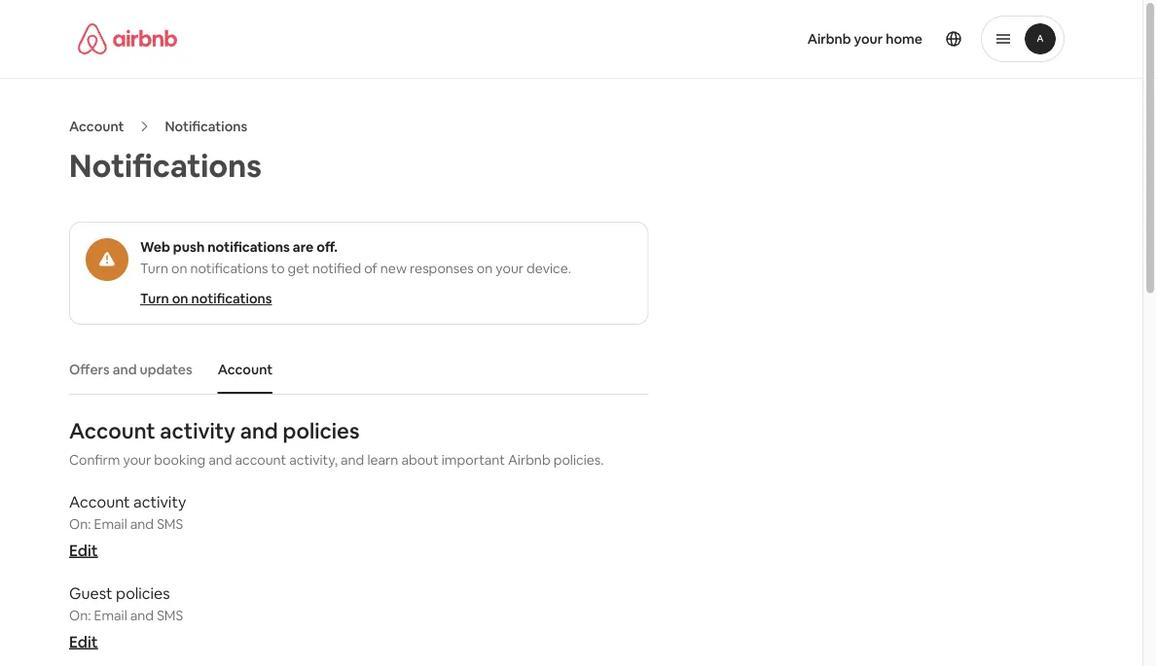 Task type: describe. For each thing, give the bounding box(es) containing it.
sms for activity
[[157, 516, 183, 534]]

turn on notifications button
[[140, 289, 272, 309]]

and inside guest policies on: email and sms edit
[[130, 608, 154, 625]]

account inside account activity on: email and sms edit
[[69, 492, 130, 512]]

notifications for on
[[191, 290, 272, 308]]

confirm
[[69, 452, 120, 469]]

edit for guest
[[69, 632, 98, 652]]

your inside web push notifications are off. turn on notifications to get notified of new responses on your device.
[[496, 260, 524, 277]]

on inside button
[[172, 290, 188, 308]]

and inside button
[[113, 361, 137, 379]]

activity,
[[289, 452, 338, 469]]

account button
[[208, 352, 282, 388]]

account
[[235, 452, 286, 469]]

guest policies on: email and sms edit
[[69, 584, 183, 652]]

account inside button
[[218, 361, 273, 379]]

policies.
[[554, 452, 604, 469]]

notifications for push
[[208, 239, 290, 256]]

1 vertical spatial notifications
[[190, 260, 268, 277]]

and left learn
[[341, 452, 364, 469]]

policies inside guest policies on: email and sms edit
[[116, 584, 170, 604]]

push
[[173, 239, 205, 256]]

web
[[140, 239, 170, 256]]

airbnb your home
[[808, 30, 923, 48]]

1 vertical spatial notifications
[[69, 145, 262, 186]]

policies inside account activity and policies confirm your booking and account activity, and learn about important airbnb policies.
[[283, 417, 360, 445]]

home
[[886, 30, 923, 48]]

edit button for account
[[69, 541, 98, 561]]

account link
[[69, 118, 124, 135]]

updates
[[140, 361, 192, 379]]

on: for account
[[69, 516, 91, 534]]

account activity and policies confirm your booking and account activity, and learn about important airbnb policies.
[[69, 417, 604, 469]]

offers and updates
[[69, 361, 192, 379]]

0 vertical spatial notifications
[[165, 118, 247, 135]]



Task type: vqa. For each thing, say whether or not it's contained in the screenshot.
Account inside Account Activity And Policies Confirm Your Booking And Account Activity, And Learn About Important Airbnb Policies.
yes



Task type: locate. For each thing, give the bounding box(es) containing it.
edit inside account activity on: email and sms edit
[[69, 541, 98, 561]]

1 vertical spatial sms
[[157, 608, 183, 625]]

email down confirm
[[94, 516, 127, 534]]

email down the guest
[[94, 608, 127, 625]]

1 vertical spatial activity
[[133, 492, 186, 512]]

notified
[[312, 260, 361, 277]]

tab list containing offers and updates
[[59, 346, 649, 394]]

email inside account activity on: email and sms edit
[[94, 516, 127, 534]]

airbnb your home link
[[796, 18, 935, 59]]

account
[[69, 118, 124, 135], [218, 361, 273, 379], [69, 417, 155, 445], [69, 492, 130, 512]]

2 turn from the top
[[140, 290, 169, 308]]

off.
[[317, 239, 338, 256]]

booking
[[154, 452, 206, 469]]

0 vertical spatial edit button
[[69, 541, 98, 561]]

get
[[288, 260, 310, 277]]

0 vertical spatial sms
[[157, 516, 183, 534]]

account activity on: email and sms edit
[[69, 492, 186, 561]]

0 vertical spatial policies
[[283, 417, 360, 445]]

airbnb left the policies.
[[508, 452, 551, 469]]

1 horizontal spatial policies
[[283, 417, 360, 445]]

2 sms from the top
[[157, 608, 183, 625]]

important
[[442, 452, 505, 469]]

1 horizontal spatial your
[[496, 260, 524, 277]]

profile element
[[595, 0, 1065, 78]]

edit inside guest policies on: email and sms edit
[[69, 632, 98, 652]]

email inside guest policies on: email and sms edit
[[94, 608, 127, 625]]

1 vertical spatial your
[[496, 260, 524, 277]]

notifications element
[[59, 346, 649, 667]]

and left account
[[209, 452, 232, 469]]

group
[[69, 222, 649, 325]]

airbnb
[[808, 30, 852, 48], [508, 452, 551, 469]]

responses
[[410, 260, 474, 277]]

sms inside account activity on: email and sms edit
[[157, 516, 183, 534]]

edit button down the guest
[[69, 632, 98, 652]]

tab list
[[59, 346, 649, 394]]

your
[[854, 30, 883, 48], [496, 260, 524, 277], [123, 452, 151, 469]]

0 vertical spatial edit
[[69, 541, 98, 561]]

2 edit from the top
[[69, 632, 98, 652]]

2 email from the top
[[94, 608, 127, 625]]

edit button for guest
[[69, 632, 98, 652]]

1 vertical spatial edit
[[69, 632, 98, 652]]

on
[[171, 260, 187, 277], [477, 260, 493, 277], [172, 290, 188, 308]]

activity for on:
[[133, 492, 186, 512]]

on:
[[69, 516, 91, 534], [69, 608, 91, 625]]

activity up the booking
[[160, 417, 236, 445]]

0 vertical spatial activity
[[160, 417, 236, 445]]

sms
[[157, 516, 183, 534], [157, 608, 183, 625]]

and right offers
[[113, 361, 137, 379]]

0 vertical spatial on:
[[69, 516, 91, 534]]

on: inside guest policies on: email and sms edit
[[69, 608, 91, 625]]

and
[[113, 361, 137, 379], [240, 417, 278, 445], [209, 452, 232, 469], [341, 452, 364, 469], [130, 516, 154, 534], [130, 608, 154, 625]]

and inside account activity on: email and sms edit
[[130, 516, 154, 534]]

0 horizontal spatial airbnb
[[508, 452, 551, 469]]

0 vertical spatial email
[[94, 516, 127, 534]]

edit down the guest
[[69, 632, 98, 652]]

your inside account activity and policies confirm your booking and account activity, and learn about important airbnb policies.
[[123, 452, 151, 469]]

turn inside button
[[140, 290, 169, 308]]

turn
[[140, 260, 168, 277], [140, 290, 169, 308]]

1 email from the top
[[94, 516, 127, 534]]

1 turn from the top
[[140, 260, 168, 277]]

1 vertical spatial policies
[[116, 584, 170, 604]]

notifications down the to
[[191, 290, 272, 308]]

learn
[[367, 452, 398, 469]]

and down account activity on: email and sms edit
[[130, 608, 154, 625]]

your inside profile element
[[854, 30, 883, 48]]

offers and updates button
[[59, 352, 202, 388]]

1 edit from the top
[[69, 541, 98, 561]]

about
[[401, 452, 439, 469]]

0 vertical spatial airbnb
[[808, 30, 852, 48]]

0 vertical spatial your
[[854, 30, 883, 48]]

airbnb left home
[[808, 30, 852, 48]]

web push notifications are off. turn on notifications to get notified of new responses on your device.
[[140, 239, 571, 277]]

edit
[[69, 541, 98, 561], [69, 632, 98, 652]]

activity down the booking
[[133, 492, 186, 512]]

notifications inside button
[[191, 290, 272, 308]]

of
[[364, 260, 377, 277]]

activity
[[160, 417, 236, 445], [133, 492, 186, 512]]

on: inside account activity on: email and sms edit
[[69, 516, 91, 534]]

and up account
[[240, 417, 278, 445]]

email for account
[[94, 516, 127, 534]]

offers
[[69, 361, 110, 379]]

group containing web push notifications are off.
[[69, 222, 649, 325]]

edit button
[[69, 541, 98, 561], [69, 632, 98, 652]]

activity inside account activity and policies confirm your booking and account activity, and learn about important airbnb policies.
[[160, 417, 236, 445]]

1 vertical spatial edit button
[[69, 632, 98, 652]]

1 vertical spatial airbnb
[[508, 452, 551, 469]]

1 vertical spatial turn
[[140, 290, 169, 308]]

airbnb inside the airbnb your home link
[[808, 30, 852, 48]]

1 vertical spatial on:
[[69, 608, 91, 625]]

email
[[94, 516, 127, 534], [94, 608, 127, 625]]

0 horizontal spatial your
[[123, 452, 151, 469]]

turn inside web push notifications are off. turn on notifications to get notified of new responses on your device.
[[140, 260, 168, 277]]

2 on: from the top
[[69, 608, 91, 625]]

device.
[[527, 260, 571, 277]]

account inside account activity and policies confirm your booking and account activity, and learn about important airbnb policies.
[[69, 417, 155, 445]]

guest
[[69, 584, 113, 604]]

are
[[293, 239, 314, 256]]

airbnb inside account activity and policies confirm your booking and account activity, and learn about important airbnb policies.
[[508, 452, 551, 469]]

and up guest policies on: email and sms edit
[[130, 516, 154, 534]]

policies
[[283, 417, 360, 445], [116, 584, 170, 604]]

activity inside account activity on: email and sms edit
[[133, 492, 186, 512]]

your left device.
[[496, 260, 524, 277]]

edit for account
[[69, 541, 98, 561]]

your left home
[[854, 30, 883, 48]]

activity for and
[[160, 417, 236, 445]]

notifications up the to
[[208, 239, 290, 256]]

1 edit button from the top
[[69, 541, 98, 561]]

policies right the guest
[[116, 584, 170, 604]]

2 horizontal spatial your
[[854, 30, 883, 48]]

2 vertical spatial your
[[123, 452, 151, 469]]

1 sms from the top
[[157, 516, 183, 534]]

on: for guest
[[69, 608, 91, 625]]

new
[[380, 260, 407, 277]]

notifications
[[165, 118, 247, 135], [69, 145, 262, 186]]

on: down the guest
[[69, 608, 91, 625]]

policies up the activity,
[[283, 417, 360, 445]]

2 edit button from the top
[[69, 632, 98, 652]]

0 horizontal spatial policies
[[116, 584, 170, 604]]

notifications
[[208, 239, 290, 256], [190, 260, 268, 277], [191, 290, 272, 308]]

email for guest
[[94, 608, 127, 625]]

notifications up turn on notifications
[[190, 260, 268, 277]]

your right confirm
[[123, 452, 151, 469]]

1 on: from the top
[[69, 516, 91, 534]]

1 vertical spatial email
[[94, 608, 127, 625]]

to
[[271, 260, 285, 277]]

0 vertical spatial turn
[[140, 260, 168, 277]]

sms inside guest policies on: email and sms edit
[[157, 608, 183, 625]]

edit button up the guest
[[69, 541, 98, 561]]

turn on notifications
[[140, 290, 272, 308]]

edit up the guest
[[69, 541, 98, 561]]

sms for policies
[[157, 608, 183, 625]]

0 vertical spatial notifications
[[208, 239, 290, 256]]

on: down confirm
[[69, 516, 91, 534]]

1 horizontal spatial airbnb
[[808, 30, 852, 48]]

2 vertical spatial notifications
[[191, 290, 272, 308]]



